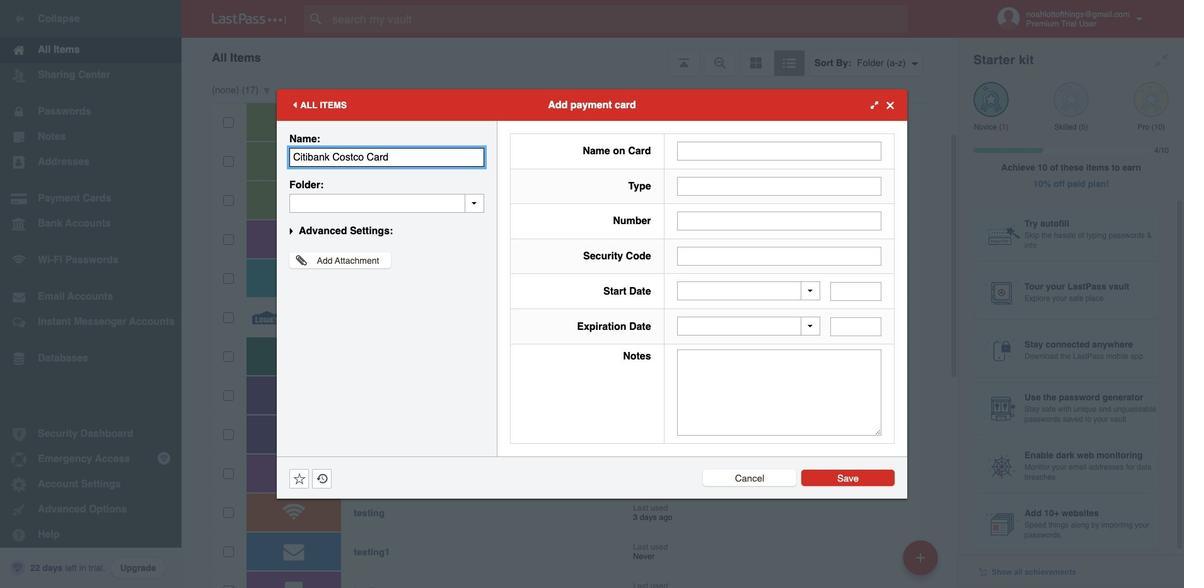Task type: describe. For each thing, give the bounding box(es) containing it.
new item navigation
[[898, 537, 946, 589]]

search my vault text field
[[304, 5, 932, 33]]

main navigation navigation
[[0, 0, 182, 589]]



Task type: locate. For each thing, give the bounding box(es) containing it.
None text field
[[289, 148, 484, 167], [677, 177, 881, 196], [677, 247, 881, 266], [677, 350, 881, 436], [289, 148, 484, 167], [677, 177, 881, 196], [677, 247, 881, 266], [677, 350, 881, 436]]

lastpass image
[[212, 13, 286, 25]]

new item image
[[916, 554, 925, 563]]

dialog
[[277, 90, 907, 499]]

Search search field
[[304, 5, 932, 33]]

vault options navigation
[[182, 38, 958, 76]]

None text field
[[677, 142, 881, 161], [289, 194, 484, 213], [677, 212, 881, 231], [830, 282, 881, 301], [830, 318, 881, 337], [677, 142, 881, 161], [289, 194, 484, 213], [677, 212, 881, 231], [830, 282, 881, 301], [830, 318, 881, 337]]



